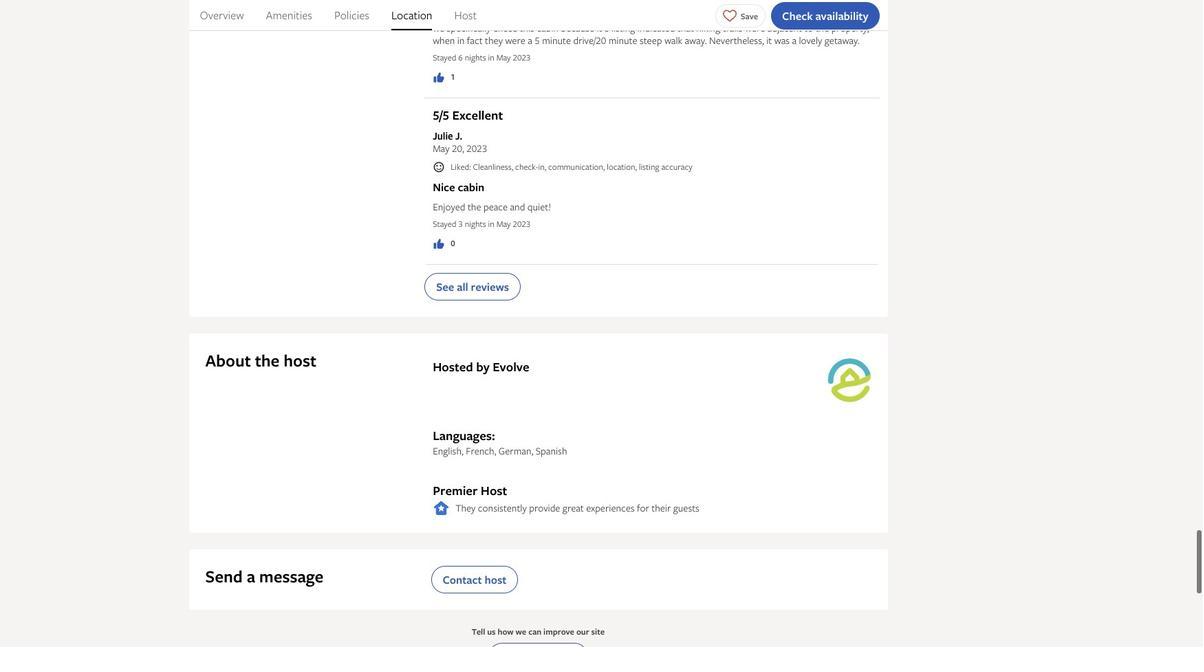 Task type: locate. For each thing, give the bounding box(es) containing it.
nights
[[465, 52, 486, 64], [465, 219, 486, 231]]

languages: english, french, german, spanish
[[433, 428, 567, 458]]

nights right 6
[[465, 52, 486, 64]]

2 vertical spatial 2023
[[513, 219, 531, 231]]

0 horizontal spatial host
[[454, 8, 477, 23]]

send
[[205, 566, 243, 589]]

may for 3
[[497, 219, 511, 231]]

and
[[510, 201, 525, 214]]

the
[[468, 201, 481, 214], [255, 350, 280, 373]]

liked:
[[451, 162, 471, 173]]

may right 6
[[497, 52, 511, 64]]

contact host
[[443, 573, 507, 589]]

2 stayed from the top
[[433, 219, 457, 231]]

host inside contact host link
[[485, 573, 507, 589]]

experiences
[[586, 502, 635, 516]]

location,
[[607, 162, 637, 173]]

how
[[498, 627, 514, 639]]

2023 inside 5/5 excellent julie j. may 20, 2023
[[467, 142, 487, 155]]

premier host image
[[433, 501, 450, 518]]

0 horizontal spatial host
[[284, 350, 317, 373]]

0 vertical spatial 2023
[[513, 52, 531, 64]]

0 vertical spatial medium image
[[433, 72, 445, 84]]

medium image inside 1 button
[[433, 72, 445, 84]]

1 vertical spatial stayed
[[433, 219, 457, 231]]

1 vertical spatial in
[[488, 219, 495, 231]]

location link
[[392, 0, 432, 30]]

2 vertical spatial may
[[497, 219, 511, 231]]

1 vertical spatial host
[[485, 573, 507, 589]]

excellent
[[452, 107, 503, 124]]

medium image
[[433, 72, 445, 84], [433, 239, 445, 251]]

host up the consistently
[[481, 483, 507, 500]]

2 in from the top
[[488, 219, 495, 231]]

1 nights from the top
[[465, 52, 486, 64]]

medium image inside "0" button
[[433, 239, 445, 251]]

stayed left 3
[[433, 219, 457, 231]]

german,
[[499, 445, 533, 458]]

1 vertical spatial nights
[[465, 219, 486, 231]]

site
[[591, 627, 605, 639]]

the up stayed 3 nights in may 2023
[[468, 201, 481, 214]]

stayed
[[433, 52, 457, 64], [433, 219, 457, 231]]

0 vertical spatial stayed
[[433, 52, 457, 64]]

a
[[247, 566, 255, 589]]

great
[[563, 502, 584, 516]]

host
[[454, 8, 477, 23], [481, 483, 507, 500]]

provide
[[529, 502, 560, 516]]

stayed 3 nights in may 2023
[[433, 219, 531, 231]]

3
[[459, 219, 463, 231]]

check-
[[515, 162, 538, 173]]

can
[[529, 627, 542, 639]]

about
[[205, 350, 251, 373]]

all
[[457, 280, 468, 295]]

nights right 3
[[465, 219, 486, 231]]

medium image for 0
[[433, 239, 445, 251]]

may for excellent
[[433, 142, 450, 155]]

policies link
[[334, 0, 369, 30]]

may down peace
[[497, 219, 511, 231]]

nights for 6
[[465, 52, 486, 64]]

policies
[[334, 8, 369, 23]]

1 medium image from the top
[[433, 72, 445, 84]]

2023 right 6
[[513, 52, 531, 64]]

1 in from the top
[[488, 52, 495, 64]]

0 vertical spatial nights
[[465, 52, 486, 64]]

stayed left 6
[[433, 52, 457, 64]]

the right about
[[255, 350, 280, 373]]

2023 down and
[[513, 219, 531, 231]]

1 vertical spatial medium image
[[433, 239, 445, 251]]

0 vertical spatial the
[[468, 201, 481, 214]]

host
[[284, 350, 317, 373], [485, 573, 507, 589]]

1 vertical spatial may
[[433, 142, 450, 155]]

1 horizontal spatial the
[[468, 201, 481, 214]]

2023
[[513, 52, 531, 64], [467, 142, 487, 155], [513, 219, 531, 231]]

we
[[516, 627, 527, 639]]

1 vertical spatial 2023
[[467, 142, 487, 155]]

stayed for stayed 3 nights in may 2023
[[433, 219, 457, 231]]

20,
[[452, 142, 464, 155]]

1 horizontal spatial host
[[485, 573, 507, 589]]

1 vertical spatial host
[[481, 483, 507, 500]]

host profile image image
[[827, 359, 871, 403]]

1 horizontal spatial host
[[481, 483, 507, 500]]

the inside nice cabin enjoyed the peace and quiet!
[[468, 201, 481, 214]]

see all reviews button
[[425, 274, 521, 302]]

our
[[577, 627, 589, 639]]

see all reviews
[[436, 280, 509, 295]]

guests
[[673, 502, 700, 516]]

check
[[782, 8, 813, 23]]

in right 6
[[488, 52, 495, 64]]

0 vertical spatial in
[[488, 52, 495, 64]]

0 vertical spatial host
[[454, 8, 477, 23]]

list containing overview
[[189, 0, 888, 30]]

may left 20,
[[433, 142, 450, 155]]

check availability
[[782, 8, 869, 23]]

medium image left 1
[[433, 72, 445, 84]]

in down peace
[[488, 219, 495, 231]]

communication,
[[548, 162, 605, 173]]

contact host link
[[431, 567, 518, 595]]

nice
[[433, 180, 455, 196]]

list
[[189, 0, 888, 30]]

medium image for 1
[[433, 72, 445, 84]]

2023 right 20,
[[467, 142, 487, 155]]

message
[[259, 566, 324, 589]]

spanish
[[536, 445, 567, 458]]

1 stayed from the top
[[433, 52, 457, 64]]

host up 6
[[454, 8, 477, 23]]

0 button
[[433, 238, 455, 251]]

may inside 5/5 excellent julie j. may 20, 2023
[[433, 142, 450, 155]]

julie
[[433, 130, 453, 143]]

tell
[[472, 627, 485, 639]]

5/5
[[433, 107, 449, 124]]

tell us how we can improve our site
[[472, 627, 605, 639]]

j.
[[455, 130, 463, 143]]

amenities
[[266, 8, 312, 23]]

2 nights from the top
[[465, 219, 486, 231]]

french,
[[466, 445, 496, 458]]

us
[[487, 627, 496, 639]]

2 medium image from the top
[[433, 239, 445, 251]]

in
[[488, 52, 495, 64], [488, 219, 495, 231]]

medium image left 0
[[433, 239, 445, 251]]

overview
[[200, 8, 244, 23]]

they consistently provide great experiences for their guests
[[456, 502, 700, 516]]

may
[[497, 52, 511, 64], [433, 142, 450, 155], [497, 219, 511, 231]]

liked: cleanliness, check-in, communication, location, listing accuracy
[[451, 162, 693, 173]]

0 vertical spatial may
[[497, 52, 511, 64]]

1 vertical spatial the
[[255, 350, 280, 373]]

save button
[[715, 4, 766, 27]]



Task type: vqa. For each thing, say whether or not it's contained in the screenshot.
medium icon inside the the 0 button
yes



Task type: describe. For each thing, give the bounding box(es) containing it.
2023 for stayed 3 nights in may 2023
[[513, 219, 531, 231]]

for
[[637, 502, 649, 516]]

improve
[[544, 627, 575, 639]]

host link
[[454, 0, 477, 30]]

6
[[459, 52, 463, 64]]

premier host
[[433, 483, 507, 500]]

check availability button
[[771, 2, 880, 29]]

availability
[[816, 8, 869, 23]]

evolve
[[493, 359, 529, 377]]

may for 6
[[497, 52, 511, 64]]

they
[[456, 502, 476, 516]]

hosted by evolve
[[433, 359, 529, 377]]

0
[[451, 238, 455, 250]]

stayed for stayed 6 nights in may 2023
[[433, 52, 457, 64]]

1 button
[[433, 71, 455, 84]]

in,
[[538, 162, 546, 173]]

save
[[741, 10, 758, 22]]

1
[[451, 71, 455, 83]]

languages:
[[433, 428, 495, 445]]

cabin
[[458, 180, 485, 196]]

reviews
[[471, 280, 509, 295]]

send a message
[[205, 566, 324, 589]]

0 vertical spatial host
[[284, 350, 317, 373]]

amenities link
[[266, 0, 312, 30]]

by
[[476, 359, 490, 377]]

about the host
[[205, 350, 317, 373]]

listing
[[639, 162, 660, 173]]

peace
[[484, 201, 508, 214]]

english,
[[433, 445, 464, 458]]

their
[[652, 502, 671, 516]]

2023 for stayed 6 nights in may 2023
[[513, 52, 531, 64]]

hosted
[[433, 359, 473, 377]]

nice cabin enjoyed the peace and quiet!
[[433, 180, 551, 214]]

nights for 3
[[465, 219, 486, 231]]

location
[[392, 8, 432, 23]]

enjoyed
[[433, 201, 465, 214]]

quiet!
[[528, 201, 551, 214]]

stayed 6 nights in may 2023
[[433, 52, 531, 64]]

5/5 excellent julie j. may 20, 2023
[[433, 107, 503, 155]]

cleanliness,
[[473, 162, 513, 173]]

overview link
[[200, 0, 244, 30]]

see
[[436, 280, 454, 295]]

contact
[[443, 573, 482, 589]]

0 horizontal spatial the
[[255, 350, 280, 373]]

in for 3
[[488, 219, 495, 231]]

small image
[[433, 162, 445, 174]]

consistently
[[478, 502, 527, 516]]

in for 6
[[488, 52, 495, 64]]

premier
[[433, 483, 478, 500]]

accuracy
[[662, 162, 693, 173]]



